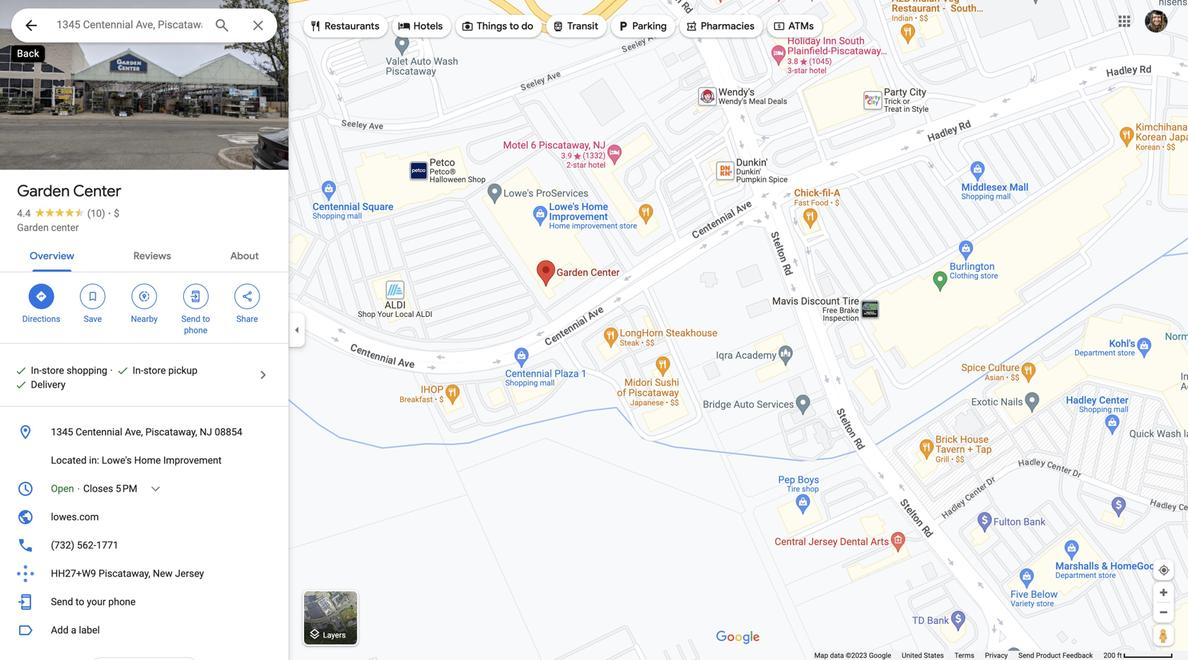 Task type: locate. For each thing, give the bounding box(es) containing it.
6 photos button
[[11, 134, 86, 159]]


[[138, 289, 151, 304]]

united
[[902, 651, 922, 660]]

1 horizontal spatial phone
[[184, 325, 208, 335]]

0 vertical spatial ·
[[108, 208, 111, 219]]

1 vertical spatial ·
[[110, 365, 113, 376]]

pickup
[[168, 365, 198, 376]]

reviews
[[133, 250, 171, 262]]

2 vertical spatial send
[[1019, 651, 1035, 660]]

none field inside 1345 centennial ave, piscataway, nj 08854 "field"
[[57, 16, 202, 33]]

a
[[71, 624, 76, 636]]

store for pickup
[[143, 365, 166, 376]]

200 ft button
[[1104, 651, 1174, 660]]

1 horizontal spatial in-
[[133, 365, 143, 376]]

· for · $
[[108, 208, 111, 219]]

home
[[134, 455, 161, 466]]

send to your phone
[[51, 596, 136, 608]]

in-store pickup
[[133, 365, 198, 376]]

garden center main content
[[0, 0, 289, 660]]

garden for garden center
[[17, 181, 70, 201]]

1 garden from the top
[[17, 181, 70, 201]]

2 vertical spatial to
[[76, 596, 84, 608]]

lowe's
[[102, 455, 132, 466]]

 transit
[[552, 18, 599, 34]]

1 store from the left
[[42, 365, 64, 376]]

store left "pickup"
[[143, 365, 166, 376]]

send inside 'button'
[[1019, 651, 1035, 660]]

located
[[51, 455, 87, 466]]

add a label button
[[0, 616, 289, 644]]

closes
[[83, 483, 113, 494]]

lowes.com
[[51, 511, 99, 523]]

0 horizontal spatial in-
[[31, 365, 42, 376]]

· right shopping
[[110, 365, 113, 376]]

to left the share
[[203, 314, 210, 324]]

in- left "pickup"
[[133, 365, 143, 376]]

show open hours for the week image
[[149, 482, 162, 495]]

1 vertical spatial garden
[[17, 222, 49, 233]]

to
[[510, 20, 519, 33], [203, 314, 210, 324], [76, 596, 84, 608]]

(732) 562-1771 button
[[0, 531, 289, 560]]

$
[[114, 208, 119, 219]]

piscataway, left nj
[[145, 426, 197, 438]]

6
[[36, 140, 42, 154]]

centennial
[[76, 426, 122, 438]]

1 vertical spatial phone
[[108, 596, 136, 608]]

store up delivery
[[42, 365, 64, 376]]

0 vertical spatial send
[[181, 314, 200, 324]]

send left the product
[[1019, 651, 1035, 660]]

1 vertical spatial send
[[51, 596, 73, 608]]

200 ft
[[1104, 651, 1122, 660]]

 atms
[[773, 18, 814, 34]]

send down 
[[181, 314, 200, 324]]

1345 centennial ave, piscataway, nj 08854
[[51, 426, 242, 438]]

 search field
[[11, 8, 277, 45]]

phone down 
[[184, 325, 208, 335]]

layers
[[323, 631, 346, 639]]

·
[[108, 208, 111, 219], [110, 365, 113, 376]]

5 pm
[[116, 483, 137, 494]]

overview button
[[18, 238, 86, 272]]

1 horizontal spatial send
[[181, 314, 200, 324]]

reviews button
[[122, 238, 183, 272]]

hh27+w9
[[51, 568, 96, 579]]

· inside 'in-store pickup for online orders' group
[[110, 365, 113, 376]]

nearby
[[131, 314, 158, 324]]

4.4 stars image
[[31, 208, 87, 217]]

None field
[[57, 16, 202, 33]]

zoom out image
[[1159, 607, 1169, 618]]

send for send product feedback
[[1019, 651, 1035, 660]]

in-store pickup for online orders group
[[110, 364, 198, 378]]

0 horizontal spatial to
[[76, 596, 84, 608]]

new
[[153, 568, 173, 579]]

garden center
[[17, 181, 121, 201]]

things
[[477, 20, 507, 33]]

in-
[[31, 365, 42, 376], [133, 365, 143, 376]]

feedback
[[1063, 651, 1093, 660]]

product
[[1036, 651, 1061, 660]]

2 horizontal spatial send
[[1019, 651, 1035, 660]]

data
[[830, 651, 844, 660]]

0 horizontal spatial phone
[[108, 596, 136, 608]]

garden inside garden center "button"
[[17, 222, 49, 233]]

zoom in image
[[1159, 587, 1169, 598]]

 restaurants
[[309, 18, 380, 34]]

 pharmacies
[[685, 18, 755, 34]]

to left your on the bottom left of page
[[76, 596, 84, 608]]

2 horizontal spatial to
[[510, 20, 519, 33]]

(732) 562-1771
[[51, 539, 119, 551]]

delivery
[[31, 379, 66, 390]]

footer containing map data ©2023 google
[[815, 651, 1104, 660]]

ave,
[[125, 426, 143, 438]]

send inside button
[[51, 596, 73, 608]]

atms
[[789, 20, 814, 33]]

send product feedback
[[1019, 651, 1093, 660]]

0 vertical spatial to
[[510, 20, 519, 33]]

garden up "4.4 stars" 'image'
[[17, 181, 70, 201]]

hotels
[[414, 20, 443, 33]]

tab list containing overview
[[0, 238, 289, 272]]

pharmacies
[[701, 20, 755, 33]]

0 vertical spatial phone
[[184, 325, 208, 335]]

to left do
[[510, 20, 519, 33]]

tab list
[[0, 238, 289, 272]]

garden for garden center
[[17, 222, 49, 233]]

send to phone
[[181, 314, 210, 335]]

center
[[51, 222, 79, 233]]

1 horizontal spatial store
[[143, 365, 166, 376]]

garden down 4.4
[[17, 222, 49, 233]]

to inside send to phone
[[203, 314, 210, 324]]

phone inside send to phone
[[184, 325, 208, 335]]

google maps element
[[0, 0, 1188, 660]]

0 horizontal spatial send
[[51, 596, 73, 608]]

save
[[84, 314, 102, 324]]

08854
[[215, 426, 242, 438]]

phone right your on the bottom left of page
[[108, 596, 136, 608]]

directions
[[22, 314, 60, 324]]

footer inside google maps element
[[815, 651, 1104, 660]]


[[398, 18, 411, 34]]

2 store from the left
[[143, 365, 166, 376]]

has in-store shopping group
[[8, 364, 107, 378]]

hours image
[[17, 480, 34, 497]]

piscataway, down 1771
[[99, 568, 150, 579]]

2 in- from the left
[[133, 365, 143, 376]]

open
[[51, 483, 74, 494]]

store
[[42, 365, 64, 376], [143, 365, 166, 376]]

in- up offers delivery group
[[31, 365, 42, 376]]

send inside send to phone
[[181, 314, 200, 324]]

to inside button
[[76, 596, 84, 608]]

0 vertical spatial garden
[[17, 181, 70, 201]]

· left price: inexpensive element
[[108, 208, 111, 219]]

ft
[[1118, 651, 1122, 660]]

about button
[[219, 238, 270, 272]]

footer
[[815, 651, 1104, 660]]

1 horizontal spatial to
[[203, 314, 210, 324]]

· for ·
[[110, 365, 113, 376]]

in:
[[89, 455, 99, 466]]

0 horizontal spatial store
[[42, 365, 64, 376]]

1 vertical spatial to
[[203, 314, 210, 324]]

google
[[869, 651, 892, 660]]

send up add
[[51, 596, 73, 608]]

1 in- from the left
[[31, 365, 42, 376]]

2 garden from the top
[[17, 222, 49, 233]]

label
[[79, 624, 100, 636]]



Task type: vqa. For each thing, say whether or not it's contained in the screenshot.
Collapse side panel "image"
yes



Task type: describe. For each thing, give the bounding box(es) containing it.
map
[[815, 651, 829, 660]]

shopping
[[67, 365, 107, 376]]

united states button
[[902, 651, 944, 660]]

photo of garden center image
[[0, 0, 289, 193]]

phone inside button
[[108, 596, 136, 608]]

information for garden center region
[[0, 418, 289, 616]]

to inside  things to do
[[510, 20, 519, 33]]

privacy button
[[985, 651, 1008, 660]]

open ⋅ closes 5 pm
[[51, 483, 137, 494]]

map data ©2023 google
[[815, 651, 892, 660]]

located in: lowe's home improvement
[[51, 455, 222, 466]]

store for shopping
[[42, 365, 64, 376]]

nj
[[200, 426, 212, 438]]

hh27+w9 piscataway, new jersey
[[51, 568, 204, 579]]

states
[[924, 651, 944, 660]]

improvement
[[163, 455, 222, 466]]

562-
[[77, 539, 96, 551]]


[[773, 18, 786, 34]]

about
[[230, 250, 259, 262]]

price: inexpensive element
[[114, 208, 119, 219]]

restaurants
[[325, 20, 380, 33]]

(10)
[[87, 208, 105, 219]]

1345 centennial ave, piscataway, nj 08854 button
[[0, 418, 289, 446]]

1345 Centennial Ave, Piscataway, NJ 08854 field
[[11, 8, 277, 42]]

jersey
[[175, 568, 204, 579]]

add
[[51, 624, 69, 636]]

6 photos
[[36, 140, 80, 154]]

⋅
[[76, 483, 81, 494]]

terms
[[955, 651, 975, 660]]

share
[[236, 314, 258, 324]]

send for send to your phone
[[51, 596, 73, 608]]

terms button
[[955, 651, 975, 660]]

to for send to your phone
[[76, 596, 84, 608]]

 parking
[[617, 18, 667, 34]]

actions for garden center region
[[0, 272, 289, 343]]

 things to do
[[461, 18, 534, 34]]

privacy
[[985, 651, 1008, 660]]

1771
[[96, 539, 119, 551]]

send to your phone button
[[0, 588, 289, 616]]

· $
[[108, 208, 119, 219]]

10 reviews element
[[87, 208, 105, 219]]

tab list inside google maps element
[[0, 238, 289, 272]]


[[189, 289, 202, 304]]

garden center
[[17, 222, 79, 233]]

lowes.com link
[[0, 503, 289, 531]]

(732)
[[51, 539, 74, 551]]

parking
[[632, 20, 667, 33]]

garden center button
[[17, 221, 79, 235]]

transit
[[568, 20, 599, 33]]


[[617, 18, 630, 34]]

center
[[73, 181, 121, 201]]

 button
[[11, 8, 51, 45]]

show your location image
[[1158, 564, 1171, 577]]

in- for in-store pickup
[[133, 365, 143, 376]]

show street view coverage image
[[1154, 625, 1174, 646]]


[[35, 289, 48, 304]]

to for send to phone
[[203, 314, 210, 324]]

in- for in-store shopping
[[31, 365, 42, 376]]

4.4
[[17, 208, 31, 219]]

collapse side panel image
[[289, 322, 305, 338]]

send product feedback button
[[1019, 651, 1093, 660]]

©2023
[[846, 651, 867, 660]]

send for send to phone
[[181, 314, 200, 324]]

200
[[1104, 651, 1116, 660]]


[[685, 18, 698, 34]]

located in: lowe's home improvement button
[[0, 446, 289, 475]]

do
[[522, 20, 534, 33]]

google account: giulia masi  
(giulia.masi@adept.ai) image
[[1145, 10, 1168, 33]]


[[23, 15, 40, 36]]


[[86, 289, 99, 304]]


[[461, 18, 474, 34]]

hh27+w9 piscataway, new jersey button
[[0, 560, 289, 588]]

0 vertical spatial piscataway,
[[145, 426, 197, 438]]


[[241, 289, 254, 304]]

offers delivery group
[[8, 378, 66, 392]]

add a label
[[51, 624, 100, 636]]

1 vertical spatial piscataway,
[[99, 568, 150, 579]]

photos
[[45, 140, 80, 154]]

united states
[[902, 651, 944, 660]]

your
[[87, 596, 106, 608]]

1345
[[51, 426, 73, 438]]

 hotels
[[398, 18, 443, 34]]


[[552, 18, 565, 34]]

overview
[[30, 250, 74, 262]]



